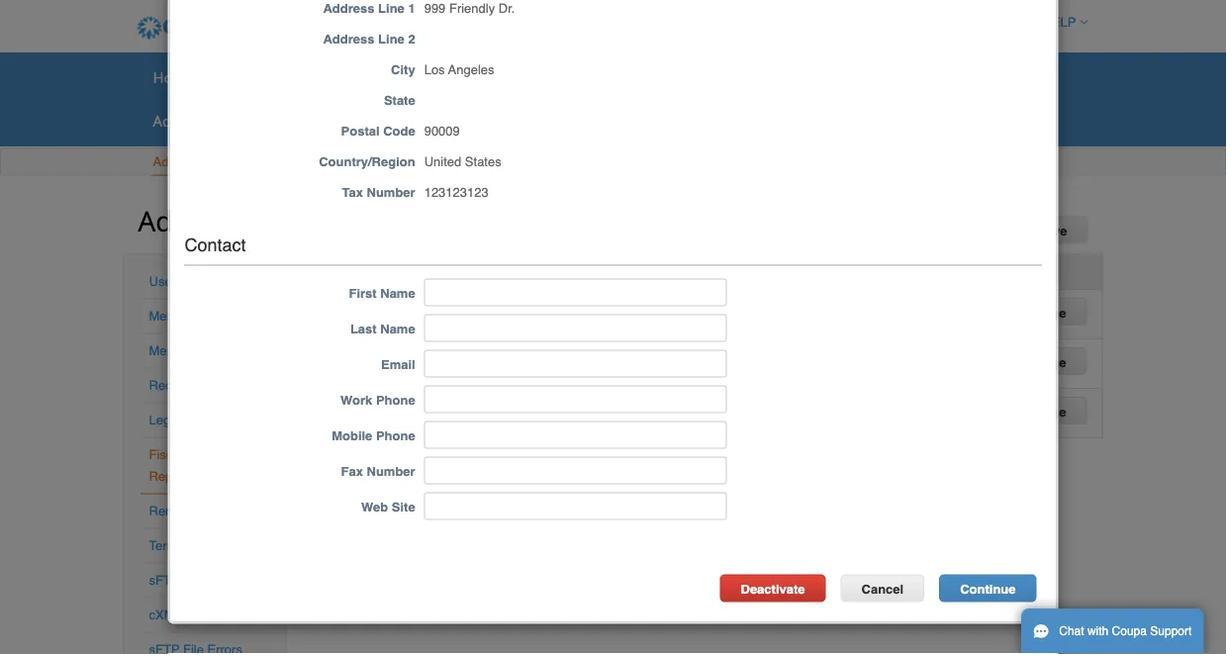 Task type: vqa. For each thing, say whether or not it's contained in the screenshot.


Task type: locate. For each thing, give the bounding box(es) containing it.
123123123
[[424, 186, 489, 201], [570, 399, 634, 413]]

with
[[1088, 625, 1109, 639]]

requests
[[402, 154, 457, 169], [189, 309, 243, 324], [149, 378, 203, 393]]

address for address line 2
[[323, 32, 375, 47]]

3 manage from the top
[[1019, 405, 1067, 419]]

country/region
[[319, 155, 416, 170], [411, 264, 508, 279]]

name for last name
[[380, 322, 416, 337]]

cancel button
[[841, 575, 925, 603]]

sftp accounts link
[[149, 573, 235, 588]]

line left 2
[[378, 32, 405, 47]]

0 vertical spatial united states
[[411, 300, 488, 314]]

legal entity setup
[[149, 413, 254, 428]]

0 vertical spatial country/region
[[319, 155, 416, 170]]

name right last
[[380, 322, 416, 337]]

0 vertical spatial 123123123
[[424, 186, 489, 201]]

1 vertical spatial merge
[[149, 344, 186, 358]]

merge down "users" link
[[149, 309, 186, 324]]

fiscal right add
[[936, 224, 972, 239]]

dr.
[[499, 2, 515, 16]]

0 vertical spatial merge
[[149, 309, 186, 324]]

Last Name text field
[[424, 315, 727, 343]]

1 vertical spatial phone
[[376, 429, 416, 444]]

0 horizontal spatial 123123123
[[424, 186, 489, 201]]

requests down '90009' in the top of the page
[[402, 154, 457, 169]]

1 phone from the top
[[376, 394, 416, 408]]

Web Site text field
[[424, 493, 727, 521]]

requests left "to" on the bottom
[[149, 378, 203, 393]]

2 number from the top
[[367, 465, 416, 480]]

deactivate link
[[720, 575, 826, 603]]

merge for merge requests
[[149, 309, 186, 324]]

name up first
[[317, 264, 352, 279]]

country/region down postal
[[319, 155, 416, 170]]

to
[[187, 504, 201, 519]]

service/time sheets link
[[364, 62, 529, 92]]

2 address from the top
[[323, 32, 375, 47]]

address left 2
[[323, 32, 375, 47]]

coupa
[[1113, 625, 1148, 639]]

service/time sheets
[[377, 67, 516, 87]]

united
[[424, 155, 462, 170], [411, 300, 448, 314], [411, 349, 448, 364], [411, 399, 448, 413]]

2 vertical spatial name
[[380, 322, 416, 337]]

1 vertical spatial 123123123
[[570, 399, 634, 413]]

number
[[367, 186, 416, 201], [367, 465, 416, 480]]

fiscal
[[936, 224, 972, 239], [149, 448, 183, 462]]

123123123 up mobile phone text field
[[570, 399, 634, 413]]

merge down merge requests
[[149, 344, 186, 358]]

manage link for 123123123
[[998, 397, 1088, 425]]

support
[[1151, 625, 1193, 639]]

line
[[378, 2, 405, 16], [378, 32, 405, 47]]

continue
[[961, 582, 1016, 597]]

postal
[[341, 124, 380, 139]]

1 manage link from the top
[[998, 298, 1088, 326]]

admin
[[153, 154, 189, 169], [138, 202, 230, 239]]

0 vertical spatial requests
[[402, 154, 457, 169]]

admin down admin link at top
[[138, 202, 230, 239]]

Fax Number text field
[[424, 457, 727, 485]]

2 merge from the top
[[149, 344, 186, 358]]

united states up last name on the left of page
[[411, 300, 488, 314]]

phone for mobile phone
[[376, 429, 416, 444]]

0 vertical spatial number
[[367, 186, 416, 201]]

united states down last name on the left of page
[[411, 349, 488, 364]]

2 vertical spatial manage
[[1019, 405, 1067, 419]]

requests for merge requests
[[189, 309, 243, 324]]

123123123 down country/region united states
[[424, 186, 489, 201]]

0 horizontal spatial tax
[[342, 186, 363, 201]]

1 address from the top
[[323, 2, 375, 16]]

0 vertical spatial name
[[317, 264, 352, 279]]

tax for tax number 123123123
[[342, 186, 363, 201]]

1 vertical spatial number
[[367, 465, 416, 480]]

2 phone from the top
[[376, 429, 416, 444]]

2 line from the top
[[378, 32, 405, 47]]

manage link for 23432
[[998, 298, 1088, 326]]

united down email in the left bottom of the page
[[411, 399, 448, 413]]

merge for merge suggestions
[[149, 344, 186, 358]]

name right first
[[380, 287, 416, 301]]

address line 2
[[323, 32, 416, 47]]

representatives
[[149, 469, 242, 484]]

admin inside admin link
[[153, 154, 189, 169]]

3 united states from the top
[[411, 399, 488, 413]]

address line 1 999 friendly dr.
[[323, 2, 515, 16]]

states
[[465, 155, 502, 170], [452, 300, 488, 314], [452, 349, 488, 364], [452, 399, 488, 413]]

registrations
[[785, 264, 867, 279]]

1 vertical spatial name
[[380, 287, 416, 301]]

phone down email in the left bottom of the page
[[376, 394, 416, 408]]

0 vertical spatial line
[[378, 2, 405, 16]]

tax left id
[[570, 264, 592, 279]]

deactivate
[[741, 583, 806, 597]]

number down connection requests link on the top of the page
[[367, 186, 416, 201]]

users link
[[149, 274, 183, 289]]

connection requests link
[[333, 150, 458, 176]]

2 vertical spatial manage link
[[998, 397, 1088, 425]]

name
[[317, 264, 352, 279], [380, 287, 416, 301], [380, 322, 416, 337]]

states right work phone
[[452, 399, 488, 413]]

number for fax
[[367, 465, 416, 480]]

united up last name on the left of page
[[411, 300, 448, 314]]

1 vertical spatial requests
[[189, 309, 243, 324]]

address for address line 1 999 friendly dr.
[[323, 2, 375, 16]]

1 vertical spatial manage
[[1019, 355, 1067, 370]]

2 manage from the top
[[1019, 355, 1067, 370]]

2 manage link from the top
[[998, 348, 1088, 375]]

web site
[[361, 500, 416, 515]]

setup
[[220, 413, 254, 428]]

1 horizontal spatial tax
[[570, 264, 592, 279]]

chat with coupa support
[[1060, 625, 1193, 639]]

add-ons link
[[140, 106, 223, 136]]

number up web site at the left bottom
[[367, 465, 416, 480]]

1 manage from the top
[[1019, 306, 1067, 320]]

tax for tax id
[[570, 264, 592, 279]]

0 vertical spatial admin
[[153, 154, 189, 169]]

cxml errors link
[[149, 608, 220, 623]]

0 vertical spatial phone
[[376, 394, 416, 408]]

requests to join link
[[149, 378, 245, 393]]

ons
[[185, 110, 211, 131]]

1 united states from the top
[[411, 300, 488, 314]]

phone up fax number on the bottom left of the page
[[376, 429, 416, 444]]

requests to join
[[149, 378, 245, 393]]

los
[[424, 63, 445, 78]]

remit-to link
[[149, 504, 201, 519]]

3 manage link from the top
[[998, 397, 1088, 425]]

line left 1
[[378, 2, 405, 16]]

1 vertical spatial country/region
[[411, 264, 508, 279]]

admin down 'add-'
[[153, 154, 189, 169]]

0 vertical spatial address
[[323, 2, 375, 16]]

0 vertical spatial manage link
[[998, 298, 1088, 326]]

name for first name
[[380, 287, 416, 301]]

requests up suggestions
[[189, 309, 243, 324]]

tax number 123123123
[[342, 186, 489, 201]]

address
[[323, 2, 375, 16], [323, 32, 375, 47]]

2 united states from the top
[[411, 349, 488, 364]]

accounts
[[183, 573, 235, 588]]

1 merge from the top
[[149, 309, 186, 324]]

0 vertical spatial manage
[[1019, 306, 1067, 320]]

coupa supplier portal image
[[123, 3, 378, 52]]

tax down connection
[[342, 186, 363, 201]]

states right email in the left bottom of the page
[[452, 349, 488, 364]]

1 horizontal spatial fiscal
[[936, 224, 972, 239]]

0 horizontal spatial fiscal
[[149, 448, 183, 462]]

fiscal inside "fiscal representatives"
[[149, 448, 183, 462]]

1 vertical spatial address
[[323, 32, 375, 47]]

Mobile Phone text field
[[424, 422, 727, 449]]

states right the first name
[[452, 300, 488, 314]]

suggestions
[[189, 344, 260, 358]]

1 number from the top
[[367, 186, 416, 201]]

First Name text field
[[424, 279, 727, 307]]

Work Phone text field
[[424, 386, 727, 414]]

2 vertical spatial united states
[[411, 399, 488, 413]]

add fiscal representative link
[[886, 216, 1089, 244]]

united states down email in the left bottom of the page
[[411, 399, 488, 413]]

tax right associated
[[760, 264, 781, 279]]

1 vertical spatial fiscal
[[149, 448, 183, 462]]

line for 1
[[378, 2, 405, 16]]

23432
[[570, 300, 606, 314]]

cxml
[[149, 608, 182, 623]]

1 vertical spatial united states
[[411, 349, 488, 364]]

2
[[408, 32, 416, 47]]

fiscal representatives
[[149, 448, 242, 484]]

1 vertical spatial manage link
[[998, 348, 1088, 375]]

of
[[188, 539, 198, 554]]

fiscal down legal
[[149, 448, 183, 462]]

country/region up the first name
[[411, 264, 508, 279]]

manage for 123123123
[[1019, 405, 1067, 419]]

1 line from the top
[[378, 2, 405, 16]]

address up address line 2
[[323, 2, 375, 16]]

phone
[[376, 394, 416, 408], [376, 429, 416, 444]]

1 vertical spatial line
[[378, 32, 405, 47]]



Task type: describe. For each thing, give the bounding box(es) containing it.
site
[[392, 500, 416, 515]]

angeles
[[448, 63, 495, 78]]

city
[[391, 63, 416, 78]]

0 vertical spatial fiscal
[[936, 224, 972, 239]]

states up tax number 123123123
[[465, 155, 502, 170]]

city los angeles
[[391, 63, 495, 78]]

number for tax
[[367, 186, 416, 201]]

country/region united states
[[319, 155, 502, 170]]

manage for 23432
[[1019, 306, 1067, 320]]

work phone
[[341, 394, 416, 408]]

merge suggestions
[[149, 344, 260, 358]]

fiscal representatives link
[[149, 448, 242, 484]]

merge requests
[[149, 309, 243, 324]]

entity
[[184, 413, 216, 428]]

email
[[381, 358, 416, 373]]

chat with coupa support button
[[1022, 609, 1204, 655]]

sftp accounts
[[149, 573, 235, 588]]

fax
[[341, 465, 363, 480]]

state
[[384, 94, 416, 109]]

country/region for country/region
[[411, 264, 508, 279]]

friendly
[[450, 2, 495, 16]]

merge requests link
[[149, 309, 243, 324]]

requests for connection requests
[[402, 154, 457, 169]]

united states for 23432
[[411, 300, 488, 314]]

last name
[[350, 322, 416, 337]]

united down '90009' in the top of the page
[[424, 155, 462, 170]]

1
[[408, 2, 416, 16]]

tax id
[[570, 264, 608, 279]]

work
[[341, 394, 373, 408]]

use
[[202, 539, 225, 554]]

service/time
[[377, 67, 466, 87]]

2 horizontal spatial tax
[[760, 264, 781, 279]]

remit-
[[149, 504, 187, 519]]

representative
[[976, 224, 1068, 239]]

chat
[[1060, 625, 1085, 639]]

merge suggestions link
[[149, 344, 260, 358]]

fax number
[[341, 465, 416, 480]]

home
[[153, 67, 195, 87]]

home link
[[140, 62, 208, 92]]

join
[[221, 378, 245, 393]]

connection
[[334, 154, 399, 169]]

terms of use link
[[149, 539, 225, 554]]

1 horizontal spatial 123123123
[[570, 399, 634, 413]]

last
[[350, 322, 377, 337]]

terms
[[149, 539, 184, 554]]

to
[[207, 378, 218, 393]]

sftp
[[149, 573, 180, 588]]

999
[[424, 2, 446, 16]]

2 vertical spatial requests
[[149, 378, 203, 393]]

cxml errors
[[149, 608, 220, 623]]

united down last name on the left of page
[[411, 349, 448, 364]]

phone for work phone
[[376, 394, 416, 408]]

cancel
[[862, 582, 904, 597]]

add-ons
[[153, 110, 211, 131]]

mobile phone
[[332, 429, 416, 444]]

terms of use
[[149, 539, 225, 554]]

code
[[383, 124, 416, 139]]

id
[[595, 264, 608, 279]]

errors
[[185, 608, 220, 623]]

united states for 123123123
[[411, 399, 488, 413]]

mobile
[[332, 429, 373, 444]]

associated tax registrations
[[688, 264, 867, 279]]

users
[[149, 274, 183, 289]]

admin link
[[152, 150, 190, 176]]

country/region for country/region united states
[[319, 155, 416, 170]]

continue button
[[940, 575, 1037, 603]]

associated
[[688, 264, 757, 279]]

web
[[361, 500, 388, 515]]

contact
[[185, 235, 246, 256]]

1 vertical spatial admin
[[138, 202, 230, 239]]

legal
[[149, 413, 181, 428]]

line for 2
[[378, 32, 405, 47]]

add-
[[153, 110, 185, 131]]

connection requests
[[334, 154, 457, 169]]

postal code 90009
[[341, 124, 460, 139]]

add
[[907, 224, 932, 239]]

Email text field
[[424, 350, 727, 378]]

add fiscal representative
[[907, 224, 1068, 239]]

legal entity setup link
[[149, 413, 254, 428]]

90009
[[424, 124, 460, 139]]

first name
[[349, 287, 416, 301]]

first
[[349, 287, 377, 301]]



